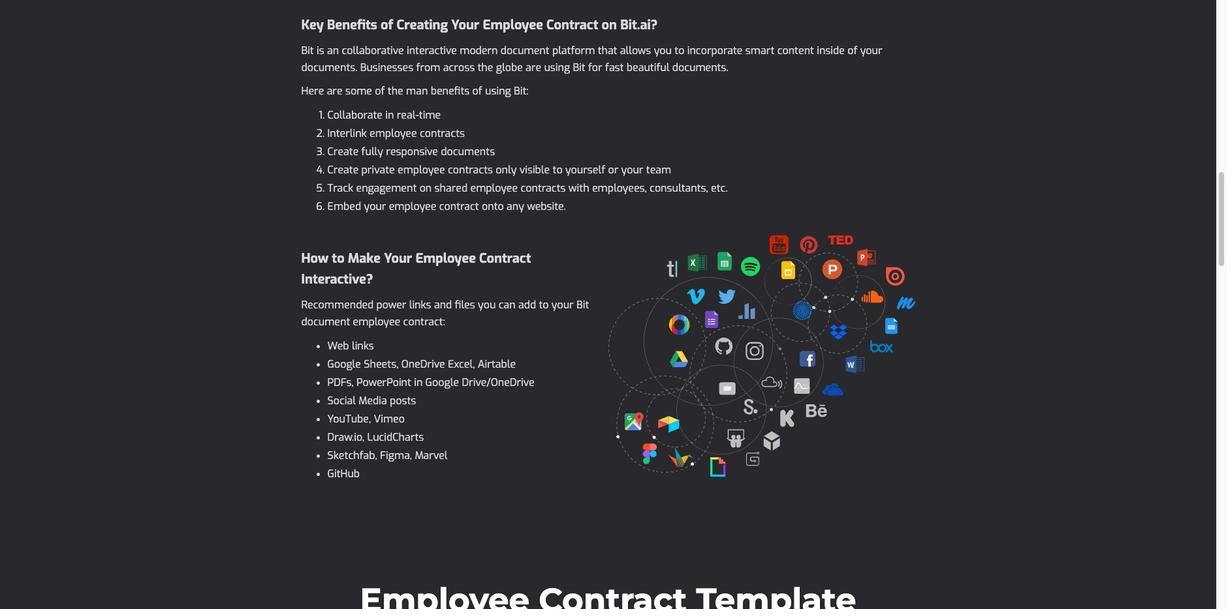 Task type: vqa. For each thing, say whether or not it's contained in the screenshot.
here!
no



Task type: describe. For each thing, give the bounding box(es) containing it.
employee down responsive
[[398, 163, 445, 177]]

github
[[328, 468, 360, 481]]

yourself
[[566, 163, 605, 177]]

in inside web links google sheets, onedrive excel, airtable pdfs, powerpoint in google drive/onedrive social media posts youtube, vimeo draw.io, lucidcharts sketchfab, figma, marvel github
[[414, 376, 423, 390]]

are inside bit is an collaborative interactive modern document platform that allows you to incorporate smart content inside of your documents. businesses from across the globe are using bit for fast beautiful documents.
[[526, 61, 541, 74]]

social
[[328, 394, 356, 408]]

your inside the how to make your employee contract interactive?
[[384, 250, 412, 268]]

rich media embed image
[[608, 236, 915, 477]]

or
[[608, 163, 619, 177]]

powerpoint
[[357, 376, 411, 390]]

your inside bit is an collaborative interactive modern document platform that allows you to incorporate smart content inside of your documents. businesses from across the globe are using bit for fast beautiful documents.
[[861, 44, 883, 57]]

employee inside the how to make your employee contract interactive?
[[416, 250, 476, 268]]

employee up onto
[[471, 182, 518, 195]]

1 horizontal spatial employee
[[483, 16, 543, 34]]

bit.ai?
[[621, 16, 658, 34]]

your down engagement
[[364, 200, 386, 214]]

bit is an collaborative interactive modern document platform that allows you to incorporate smart content inside of your documents. businesses from across the globe are using bit for fast beautiful documents.
[[301, 44, 883, 74]]

smart
[[746, 44, 775, 57]]

files
[[455, 298, 475, 312]]

platform
[[552, 44, 595, 57]]

0 vertical spatial contracts
[[420, 127, 465, 140]]

fast
[[605, 61, 624, 74]]

recommended power links and files you can add to your bit document employee contract:
[[301, 298, 589, 329]]

allows
[[620, 44, 651, 57]]

can
[[499, 298, 516, 312]]

sketchfab,
[[328, 449, 377, 463]]

onto
[[482, 200, 504, 214]]

incorporate
[[687, 44, 743, 57]]

pdfs,
[[328, 376, 354, 390]]

contract:
[[403, 315, 445, 329]]

responsive
[[386, 145, 438, 159]]

web
[[328, 340, 349, 353]]

man
[[406, 84, 428, 98]]

an
[[327, 44, 339, 57]]

sheets,
[[364, 358, 399, 372]]

inside
[[817, 44, 845, 57]]

power
[[377, 298, 406, 312]]

onedrive
[[401, 358, 445, 372]]

of right some
[[375, 84, 385, 98]]

website.
[[527, 200, 566, 214]]

across
[[443, 61, 475, 74]]

businesses
[[360, 61, 414, 74]]

to inside bit is an collaborative interactive modern document platform that allows you to incorporate smart content inside of your documents. businesses from across the globe are using bit for fast beautiful documents.
[[675, 44, 685, 57]]

employee down engagement
[[389, 200, 436, 214]]

list containing collaborate in real-time
[[301, 106, 915, 216]]

consultants,
[[650, 182, 708, 195]]

the inside bit is an collaborative interactive modern document platform that allows you to incorporate smart content inside of your documents. businesses from across the globe are using bit for fast beautiful documents.
[[478, 61, 493, 74]]

web links google sheets, onedrive excel, airtable pdfs, powerpoint in google drive/onedrive social media posts youtube, vimeo draw.io, lucidcharts sketchfab, figma, marvel github
[[328, 340, 535, 481]]

to inside the how to make your employee contract interactive?
[[332, 250, 345, 268]]

employees,
[[592, 182, 647, 195]]

1 documents. from the left
[[301, 61, 358, 74]]

1 vertical spatial are
[[327, 84, 343, 98]]

engagement
[[356, 182, 417, 195]]

drive/onedrive
[[462, 376, 535, 390]]

and
[[434, 298, 452, 312]]

only
[[496, 163, 517, 177]]

figma,
[[380, 449, 412, 463]]

is
[[317, 44, 324, 57]]

add
[[519, 298, 536, 312]]

1 create from the top
[[328, 145, 359, 159]]

contract
[[439, 200, 479, 214]]

interlink
[[328, 127, 367, 140]]

draw.io,
[[328, 431, 365, 445]]

posts
[[390, 394, 416, 408]]

0 vertical spatial your
[[451, 16, 480, 34]]

0 vertical spatial contract
[[547, 16, 599, 34]]

airtable
[[478, 358, 516, 372]]

1 horizontal spatial on
[[602, 16, 617, 34]]

list containing web links
[[301, 338, 602, 484]]

1 vertical spatial google
[[426, 376, 459, 390]]

time
[[419, 108, 441, 122]]

excel,
[[448, 358, 475, 372]]

0 horizontal spatial the
[[388, 84, 403, 98]]

here are some of the man benefits of using bit:
[[301, 84, 529, 98]]

from
[[416, 61, 440, 74]]

content
[[778, 44, 814, 57]]

make
[[348, 250, 381, 268]]

globe
[[496, 61, 523, 74]]

using inside bit is an collaborative interactive modern document platform that allows you to incorporate smart content inside of your documents. businesses from across the globe are using bit for fast beautiful documents.
[[544, 61, 570, 74]]



Task type: locate. For each thing, give the bounding box(es) containing it.
1 vertical spatial employee
[[416, 250, 476, 268]]

are right here
[[327, 84, 343, 98]]

recommended
[[301, 298, 374, 312]]

2 vertical spatial bit
[[577, 298, 589, 312]]

real-
[[397, 108, 419, 122]]

contracts down documents
[[448, 163, 493, 177]]

employee down power
[[353, 315, 401, 329]]

1 horizontal spatial the
[[478, 61, 493, 74]]

for
[[588, 61, 603, 74]]

using
[[544, 61, 570, 74], [485, 84, 511, 98]]

1 vertical spatial the
[[388, 84, 403, 98]]

the left man
[[388, 84, 403, 98]]

1 horizontal spatial google
[[426, 376, 459, 390]]

0 horizontal spatial links
[[352, 340, 374, 353]]

1 vertical spatial using
[[485, 84, 511, 98]]

documents. down an
[[301, 61, 358, 74]]

interactive?
[[301, 271, 373, 289]]

your right inside
[[861, 44, 883, 57]]

shared
[[435, 182, 468, 195]]

you
[[654, 44, 672, 57], [478, 298, 496, 312]]

document up globe
[[501, 44, 550, 57]]

1 horizontal spatial you
[[654, 44, 672, 57]]

track
[[328, 182, 353, 195]]

1 vertical spatial list
[[301, 338, 602, 484]]

2 vertical spatial contracts
[[521, 182, 566, 195]]

the down modern
[[478, 61, 493, 74]]

1 vertical spatial in
[[414, 376, 423, 390]]

contract up platform
[[547, 16, 599, 34]]

contract up can
[[479, 250, 531, 268]]

documents.
[[301, 61, 358, 74], [672, 61, 729, 74]]

collaborative
[[342, 44, 404, 57]]

creating
[[397, 16, 448, 34]]

collaborate in real-time interlink employee contracts create fully responsive documents create private employee contracts only visible to yourself or your team track engagement on shared employee contracts with employees, consultants, etc. embed your employee contract onto any website.
[[328, 108, 728, 214]]

in inside collaborate in real-time interlink employee contracts create fully responsive documents create private employee contracts only visible to yourself or your team track engagement on shared employee contracts with employees, consultants, etc. embed your employee contract onto any website.
[[386, 108, 394, 122]]

2 documents. from the left
[[672, 61, 729, 74]]

contracts
[[420, 127, 465, 140], [448, 163, 493, 177], [521, 182, 566, 195]]

1 vertical spatial you
[[478, 298, 496, 312]]

you inside recommended power links and files you can add to your bit document employee contract:
[[478, 298, 496, 312]]

0 vertical spatial you
[[654, 44, 672, 57]]

modern
[[460, 44, 498, 57]]

bit:
[[514, 84, 529, 98]]

employee inside recommended power links and files you can add to your bit document employee contract:
[[353, 315, 401, 329]]

youtube,
[[328, 413, 371, 426]]

list
[[301, 106, 915, 216], [301, 338, 602, 484]]

you left can
[[478, 298, 496, 312]]

bit right add
[[577, 298, 589, 312]]

using down platform
[[544, 61, 570, 74]]

1 horizontal spatial contract
[[547, 16, 599, 34]]

1 horizontal spatial are
[[526, 61, 541, 74]]

0 horizontal spatial are
[[327, 84, 343, 98]]

1 horizontal spatial documents.
[[672, 61, 729, 74]]

in down onedrive
[[414, 376, 423, 390]]

0 vertical spatial bit
[[301, 44, 314, 57]]

to inside collaborate in real-time interlink employee contracts create fully responsive documents create private employee contracts only visible to yourself or your team track engagement on shared employee contracts with employees, consultants, etc. embed your employee contract onto any website.
[[553, 163, 563, 177]]

on left 'shared'
[[420, 182, 432, 195]]

1 vertical spatial contracts
[[448, 163, 493, 177]]

team
[[646, 163, 671, 177]]

create
[[328, 145, 359, 159], [328, 163, 359, 177]]

0 horizontal spatial contract
[[479, 250, 531, 268]]

0 vertical spatial the
[[478, 61, 493, 74]]

create down interlink at the top left of page
[[328, 145, 359, 159]]

document inside recommended power links and files you can add to your bit document employee contract:
[[301, 315, 350, 329]]

some
[[345, 84, 372, 98]]

benefits
[[431, 84, 470, 98]]

0 horizontal spatial you
[[478, 298, 496, 312]]

your right or
[[621, 163, 644, 177]]

1 horizontal spatial links
[[409, 298, 431, 312]]

document down recommended
[[301, 315, 350, 329]]

1 horizontal spatial using
[[544, 61, 570, 74]]

in
[[386, 108, 394, 122], [414, 376, 423, 390]]

your inside recommended power links and files you can add to your bit document employee contract:
[[552, 298, 574, 312]]

your
[[451, 16, 480, 34], [384, 250, 412, 268]]

2 create from the top
[[328, 163, 359, 177]]

your right add
[[552, 298, 574, 312]]

contracts down time
[[420, 127, 465, 140]]

0 vertical spatial google
[[328, 358, 361, 372]]

using left bit:
[[485, 84, 511, 98]]

in left real-
[[386, 108, 394, 122]]

links inside web links google sheets, onedrive excel, airtable pdfs, powerpoint in google drive/onedrive social media posts youtube, vimeo draw.io, lucidcharts sketchfab, figma, marvel github
[[352, 340, 374, 353]]

employee up and
[[416, 250, 476, 268]]

0 vertical spatial employee
[[483, 16, 543, 34]]

0 vertical spatial using
[[544, 61, 570, 74]]

employee down real-
[[370, 127, 417, 140]]

your up modern
[[451, 16, 480, 34]]

0 horizontal spatial employee
[[416, 250, 476, 268]]

of
[[381, 16, 393, 34], [848, 44, 858, 57], [375, 84, 385, 98], [473, 84, 482, 98]]

to
[[675, 44, 685, 57], [553, 163, 563, 177], [332, 250, 345, 268], [539, 298, 549, 312]]

benefits
[[327, 16, 377, 34]]

key benefits of creating your employee contract on bit.ai?
[[301, 16, 658, 34]]

links
[[409, 298, 431, 312], [352, 340, 374, 353]]

beautiful
[[627, 61, 670, 74]]

0 vertical spatial in
[[386, 108, 394, 122]]

to up interactive?
[[332, 250, 345, 268]]

document
[[501, 44, 550, 57], [301, 315, 350, 329]]

1 vertical spatial document
[[301, 315, 350, 329]]

on inside collaborate in real-time interlink employee contracts create fully responsive documents create private employee contracts only visible to yourself or your team track engagement on shared employee contracts with employees, consultants, etc. embed your employee contract onto any website.
[[420, 182, 432, 195]]

0 horizontal spatial document
[[301, 315, 350, 329]]

you up beautiful
[[654, 44, 672, 57]]

0 horizontal spatial on
[[420, 182, 432, 195]]

lucidcharts
[[367, 431, 424, 445]]

0 horizontal spatial documents.
[[301, 61, 358, 74]]

documents
[[441, 145, 495, 159]]

any
[[507, 200, 524, 214]]

contracts up website.
[[521, 182, 566, 195]]

to left 'incorporate'
[[675, 44, 685, 57]]

document inside bit is an collaborative interactive modern document platform that allows you to incorporate smart content inside of your documents. businesses from across the globe are using bit for fast beautiful documents.
[[501, 44, 550, 57]]

0 vertical spatial create
[[328, 145, 359, 159]]

are
[[526, 61, 541, 74], [327, 84, 343, 98]]

google
[[328, 358, 361, 372], [426, 376, 459, 390]]

1 horizontal spatial your
[[451, 16, 480, 34]]

of right benefits
[[473, 84, 482, 98]]

key
[[301, 16, 324, 34]]

1 vertical spatial on
[[420, 182, 432, 195]]

your right make
[[384, 250, 412, 268]]

are right globe
[[526, 61, 541, 74]]

0 vertical spatial links
[[409, 298, 431, 312]]

bit left is
[[301, 44, 314, 57]]

to right visible on the left
[[553, 163, 563, 177]]

contract inside the how to make your employee contract interactive?
[[479, 250, 531, 268]]

collaborate
[[328, 108, 383, 122]]

0 vertical spatial are
[[526, 61, 541, 74]]

to right add
[[539, 298, 549, 312]]

that
[[598, 44, 617, 57]]

of right inside
[[848, 44, 858, 57]]

etc.
[[711, 182, 728, 195]]

here
[[301, 84, 324, 98]]

google up the pdfs,
[[328, 358, 361, 372]]

links right web
[[352, 340, 374, 353]]

1 vertical spatial bit
[[573, 61, 586, 74]]

vimeo
[[374, 413, 405, 426]]

create up track
[[328, 163, 359, 177]]

embed
[[328, 200, 361, 214]]

0 horizontal spatial google
[[328, 358, 361, 372]]

on up that
[[602, 16, 617, 34]]

documents. down 'incorporate'
[[672, 61, 729, 74]]

with
[[569, 182, 589, 195]]

your
[[861, 44, 883, 57], [621, 163, 644, 177], [364, 200, 386, 214], [552, 298, 574, 312]]

0 vertical spatial list
[[301, 106, 915, 216]]

on
[[602, 16, 617, 34], [420, 182, 432, 195]]

0 vertical spatial on
[[602, 16, 617, 34]]

links up contract:
[[409, 298, 431, 312]]

1 vertical spatial your
[[384, 250, 412, 268]]

0 vertical spatial document
[[501, 44, 550, 57]]

employee
[[370, 127, 417, 140], [398, 163, 445, 177], [471, 182, 518, 195], [389, 200, 436, 214], [353, 315, 401, 329]]

how to make your employee contract interactive?
[[301, 250, 531, 289]]

bit inside recommended power links and files you can add to your bit document employee contract:
[[577, 298, 589, 312]]

of up collaborative
[[381, 16, 393, 34]]

to inside recommended power links and files you can add to your bit document employee contract:
[[539, 298, 549, 312]]

media
[[359, 394, 387, 408]]

contract
[[547, 16, 599, 34], [479, 250, 531, 268]]

bit left for
[[573, 61, 586, 74]]

employee up globe
[[483, 16, 543, 34]]

visible
[[520, 163, 550, 177]]

0 horizontal spatial your
[[384, 250, 412, 268]]

private
[[362, 163, 395, 177]]

1 vertical spatial links
[[352, 340, 374, 353]]

1 list from the top
[[301, 106, 915, 216]]

of inside bit is an collaborative interactive modern document platform that allows you to incorporate smart content inside of your documents. businesses from across the globe are using bit for fast beautiful documents.
[[848, 44, 858, 57]]

google down onedrive
[[426, 376, 459, 390]]

1 horizontal spatial in
[[414, 376, 423, 390]]

links inside recommended power links and files you can add to your bit document employee contract:
[[409, 298, 431, 312]]

0 horizontal spatial in
[[386, 108, 394, 122]]

the
[[478, 61, 493, 74], [388, 84, 403, 98]]

2 list from the top
[[301, 338, 602, 484]]

1 vertical spatial contract
[[479, 250, 531, 268]]

1 horizontal spatial document
[[501, 44, 550, 57]]

interactive
[[407, 44, 457, 57]]

fully
[[362, 145, 383, 159]]

how
[[301, 250, 329, 268]]

you inside bit is an collaborative interactive modern document platform that allows you to incorporate smart content inside of your documents. businesses from across the globe are using bit for fast beautiful documents.
[[654, 44, 672, 57]]

marvel
[[415, 449, 448, 463]]

0 horizontal spatial using
[[485, 84, 511, 98]]

1 vertical spatial create
[[328, 163, 359, 177]]



